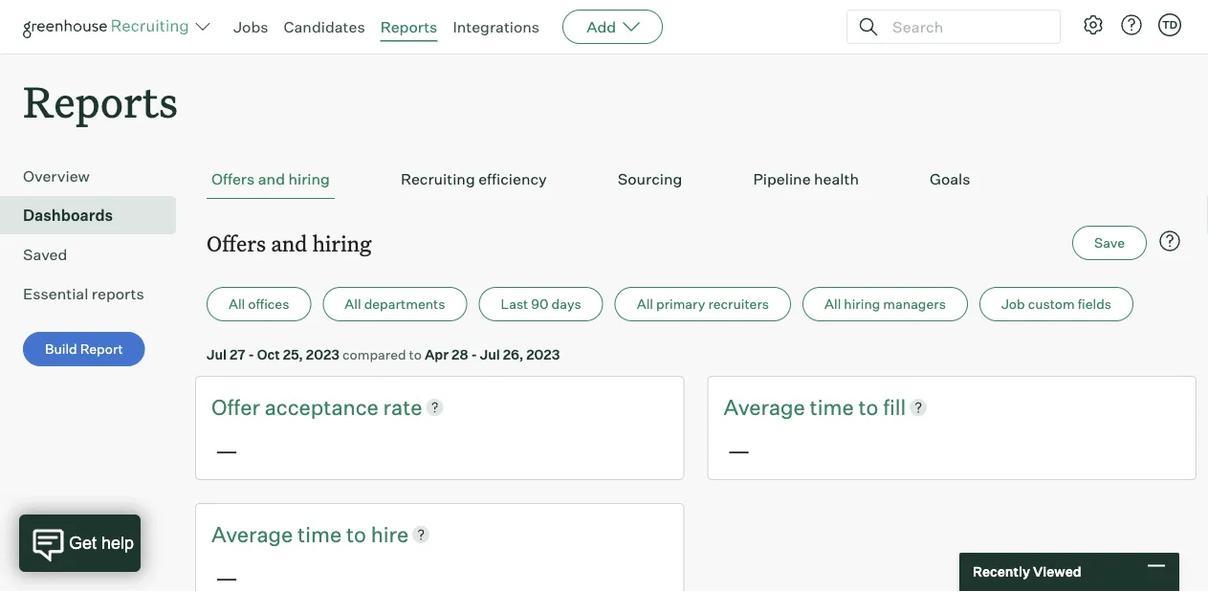 Task type: describe. For each thing, give the bounding box(es) containing it.
primary
[[656, 296, 705, 313]]

all for all hiring managers
[[825, 296, 841, 313]]

to for hire
[[346, 521, 366, 547]]

all departments
[[345, 296, 445, 313]]

viewed
[[1033, 563, 1082, 580]]

add
[[587, 17, 616, 36]]

pipeline
[[753, 170, 811, 189]]

tab list containing offers and hiring
[[207, 160, 1185, 199]]

all hiring managers
[[825, 296, 946, 313]]

oct
[[257, 346, 280, 363]]

rate
[[383, 394, 422, 420]]

1 horizontal spatial reports
[[380, 17, 438, 36]]

2 vertical spatial hiring
[[844, 296, 880, 313]]

all primary recruiters button
[[615, 287, 791, 322]]

last
[[501, 296, 528, 313]]

2 jul from the left
[[480, 346, 500, 363]]

2 - from the left
[[471, 346, 477, 363]]

recruiters
[[708, 296, 769, 313]]

job
[[1002, 296, 1025, 313]]

td button
[[1155, 10, 1185, 40]]

1 horizontal spatial to
[[409, 346, 422, 363]]

days
[[552, 296, 581, 313]]

jul 27 - oct 25, 2023 compared to apr 28 - jul 26, 2023
[[207, 346, 560, 363]]

— for offer
[[215, 436, 238, 464]]

custom
[[1028, 296, 1075, 313]]

offer acceptance
[[211, 394, 383, 420]]

1 2023 from the left
[[306, 346, 340, 363]]

saved
[[23, 245, 67, 264]]

fields
[[1078, 296, 1112, 313]]

— for average
[[728, 436, 751, 464]]

28
[[452, 346, 468, 363]]

1 vertical spatial offers
[[207, 229, 266, 257]]

all offices button
[[207, 287, 311, 322]]

managers
[[883, 296, 946, 313]]

1 vertical spatial offers and hiring
[[207, 229, 372, 257]]

Search text field
[[888, 13, 1043, 41]]

to link for fill
[[859, 392, 883, 422]]

td
[[1162, 18, 1178, 31]]

overview link
[[23, 165, 168, 188]]

saved link
[[23, 243, 168, 266]]

25,
[[283, 346, 303, 363]]

all primary recruiters
[[637, 296, 769, 313]]

0 vertical spatial hiring
[[288, 170, 330, 189]]

pipeline health button
[[749, 160, 864, 199]]

all offices
[[229, 296, 289, 313]]

faq image
[[1159, 230, 1182, 253]]

recruiting efficiency
[[401, 170, 547, 189]]

build report
[[45, 341, 123, 358]]

1 vertical spatial and
[[271, 229, 307, 257]]

hire
[[371, 521, 409, 547]]

job custom fields button
[[980, 287, 1134, 322]]

reports link
[[380, 17, 438, 36]]

candidates
[[284, 17, 365, 36]]

integrations
[[453, 17, 540, 36]]

dashboards
[[23, 206, 113, 225]]

average link for hire
[[211, 519, 298, 549]]

acceptance link
[[265, 392, 383, 422]]

offers inside button
[[211, 170, 255, 189]]

fill
[[883, 394, 906, 420]]

fill link
[[883, 392, 906, 422]]

configure image
[[1082, 13, 1105, 36]]

departments
[[364, 296, 445, 313]]

last 90 days button
[[479, 287, 603, 322]]

time for hire
[[298, 521, 342, 547]]

time link for fill
[[810, 392, 859, 422]]

1 - from the left
[[248, 346, 254, 363]]

offers and hiring inside button
[[211, 170, 330, 189]]

recruiting efficiency button
[[396, 160, 552, 199]]



Task type: locate. For each thing, give the bounding box(es) containing it.
4 all from the left
[[825, 296, 841, 313]]

all for all offices
[[229, 296, 245, 313]]

essential reports
[[23, 284, 144, 303]]

offers and hiring button
[[207, 160, 335, 199]]

all hiring managers button
[[803, 287, 968, 322]]

hire link
[[371, 519, 409, 549]]

jobs link
[[233, 17, 268, 36]]

offer
[[211, 394, 260, 420]]

0 horizontal spatial time
[[298, 521, 342, 547]]

all left offices
[[229, 296, 245, 313]]

0 horizontal spatial to link
[[346, 519, 371, 549]]

1 jul from the left
[[207, 346, 227, 363]]

all for all departments
[[345, 296, 361, 313]]

efficiency
[[479, 170, 547, 189]]

2023 right 26,
[[526, 346, 560, 363]]

time link
[[810, 392, 859, 422], [298, 519, 346, 549]]

recently viewed
[[973, 563, 1082, 580]]

1 vertical spatial time
[[298, 521, 342, 547]]

- right the 27 on the bottom left of page
[[248, 346, 254, 363]]

0 horizontal spatial average link
[[211, 519, 298, 549]]

average for fill
[[724, 394, 805, 420]]

1 horizontal spatial —
[[728, 436, 751, 464]]

1 horizontal spatial average
[[724, 394, 805, 420]]

0 horizontal spatial time link
[[298, 519, 346, 549]]

—
[[215, 436, 238, 464], [728, 436, 751, 464]]

save
[[1095, 235, 1125, 251]]

1 vertical spatial time link
[[298, 519, 346, 549]]

build report button
[[23, 332, 145, 367]]

average
[[724, 394, 805, 420], [211, 521, 293, 547]]

build
[[45, 341, 77, 358]]

offers
[[211, 170, 255, 189], [207, 229, 266, 257]]

average link for fill
[[724, 392, 810, 422]]

to left hire
[[346, 521, 366, 547]]

0 horizontal spatial average time to
[[211, 521, 371, 547]]

essential reports link
[[23, 282, 168, 305]]

0 vertical spatial offers and hiring
[[211, 170, 330, 189]]

reports
[[380, 17, 438, 36], [23, 73, 178, 129]]

compared
[[343, 346, 406, 363]]

to left fill
[[859, 394, 879, 420]]

0 vertical spatial time
[[810, 394, 854, 420]]

time left hire
[[298, 521, 342, 547]]

time for fill
[[810, 394, 854, 420]]

0 vertical spatial average link
[[724, 392, 810, 422]]

time link for hire
[[298, 519, 346, 549]]

td button
[[1159, 13, 1182, 36]]

1 — from the left
[[215, 436, 238, 464]]

and
[[258, 170, 285, 189], [271, 229, 307, 257]]

2 — from the left
[[728, 436, 751, 464]]

offer link
[[211, 392, 265, 422]]

0 vertical spatial to
[[409, 346, 422, 363]]

rate link
[[383, 392, 422, 422]]

all
[[229, 296, 245, 313], [345, 296, 361, 313], [637, 296, 653, 313], [825, 296, 841, 313]]

apr
[[425, 346, 449, 363]]

report
[[80, 341, 123, 358]]

1 vertical spatial reports
[[23, 73, 178, 129]]

sourcing button
[[613, 160, 687, 199]]

to link
[[859, 392, 883, 422], [346, 519, 371, 549]]

all departments button
[[323, 287, 467, 322]]

time link left hire link
[[298, 519, 346, 549]]

0 horizontal spatial jul
[[207, 346, 227, 363]]

sourcing
[[618, 170, 683, 189]]

reports down greenhouse recruiting image
[[23, 73, 178, 129]]

offices
[[248, 296, 289, 313]]

average time to for hire
[[211, 521, 371, 547]]

2 all from the left
[[345, 296, 361, 313]]

1 vertical spatial average
[[211, 521, 293, 547]]

and inside button
[[258, 170, 285, 189]]

0 horizontal spatial to
[[346, 521, 366, 547]]

acceptance
[[265, 394, 379, 420]]

all left departments
[[345, 296, 361, 313]]

jul left 26,
[[480, 346, 500, 363]]

goals button
[[925, 160, 975, 199]]

jul left the 27 on the bottom left of page
[[207, 346, 227, 363]]

all for all primary recruiters
[[637, 296, 653, 313]]

3 all from the left
[[637, 296, 653, 313]]

1 vertical spatial to
[[859, 394, 879, 420]]

pipeline health
[[753, 170, 859, 189]]

jobs
[[233, 17, 268, 36]]

tab list
[[207, 160, 1185, 199]]

save button
[[1073, 226, 1147, 260]]

essential
[[23, 284, 88, 303]]

integrations link
[[453, 17, 540, 36]]

0 vertical spatial average time to
[[724, 394, 883, 420]]

0 vertical spatial and
[[258, 170, 285, 189]]

26,
[[503, 346, 524, 363]]

add button
[[563, 10, 663, 44]]

offers and hiring
[[211, 170, 330, 189], [207, 229, 372, 257]]

1 horizontal spatial time
[[810, 394, 854, 420]]

2 horizontal spatial to
[[859, 394, 879, 420]]

1 vertical spatial to link
[[346, 519, 371, 549]]

hiring
[[288, 170, 330, 189], [312, 229, 372, 257], [844, 296, 880, 313]]

1 horizontal spatial time link
[[810, 392, 859, 422]]

time left fill
[[810, 394, 854, 420]]

reports right candidates
[[380, 17, 438, 36]]

0 vertical spatial reports
[[380, 17, 438, 36]]

2023
[[306, 346, 340, 363], [526, 346, 560, 363]]

1 vertical spatial average time to
[[211, 521, 371, 547]]

job custom fields
[[1002, 296, 1112, 313]]

2 2023 from the left
[[526, 346, 560, 363]]

to link for hire
[[346, 519, 371, 549]]

goals
[[930, 170, 971, 189]]

0 horizontal spatial average
[[211, 521, 293, 547]]

dashboards link
[[23, 204, 168, 227]]

1 vertical spatial average link
[[211, 519, 298, 549]]

2023 right 25,
[[306, 346, 340, 363]]

1 all from the left
[[229, 296, 245, 313]]

average time to for fill
[[724, 394, 883, 420]]

1 horizontal spatial jul
[[480, 346, 500, 363]]

0 horizontal spatial -
[[248, 346, 254, 363]]

to for fill
[[859, 394, 879, 420]]

reports
[[92, 284, 144, 303]]

time link left fill link
[[810, 392, 859, 422]]

1 horizontal spatial average link
[[724, 392, 810, 422]]

time
[[810, 394, 854, 420], [298, 521, 342, 547]]

recruiting
[[401, 170, 475, 189]]

0 vertical spatial to link
[[859, 392, 883, 422]]

greenhouse recruiting image
[[23, 15, 195, 38]]

to left apr
[[409, 346, 422, 363]]

recently
[[973, 563, 1030, 580]]

1 horizontal spatial average time to
[[724, 394, 883, 420]]

1 horizontal spatial -
[[471, 346, 477, 363]]

0 horizontal spatial —
[[215, 436, 238, 464]]

0 horizontal spatial reports
[[23, 73, 178, 129]]

0 horizontal spatial 2023
[[306, 346, 340, 363]]

1 vertical spatial hiring
[[312, 229, 372, 257]]

last 90 days
[[501, 296, 581, 313]]

- right 28
[[471, 346, 477, 363]]

average link
[[724, 392, 810, 422], [211, 519, 298, 549]]

jul
[[207, 346, 227, 363], [480, 346, 500, 363]]

health
[[814, 170, 859, 189]]

0 vertical spatial average
[[724, 394, 805, 420]]

to
[[409, 346, 422, 363], [859, 394, 879, 420], [346, 521, 366, 547]]

average for hire
[[211, 521, 293, 547]]

all left managers
[[825, 296, 841, 313]]

0 vertical spatial time link
[[810, 392, 859, 422]]

overview
[[23, 167, 90, 186]]

27
[[230, 346, 245, 363]]

0 vertical spatial offers
[[211, 170, 255, 189]]

1 horizontal spatial 2023
[[526, 346, 560, 363]]

candidates link
[[284, 17, 365, 36]]

90
[[531, 296, 549, 313]]

1 horizontal spatial to link
[[859, 392, 883, 422]]

average time to
[[724, 394, 883, 420], [211, 521, 371, 547]]

-
[[248, 346, 254, 363], [471, 346, 477, 363]]

all left "primary"
[[637, 296, 653, 313]]

2 vertical spatial to
[[346, 521, 366, 547]]



Task type: vqa. For each thing, say whether or not it's contained in the screenshot.
the bottommost (50)
no



